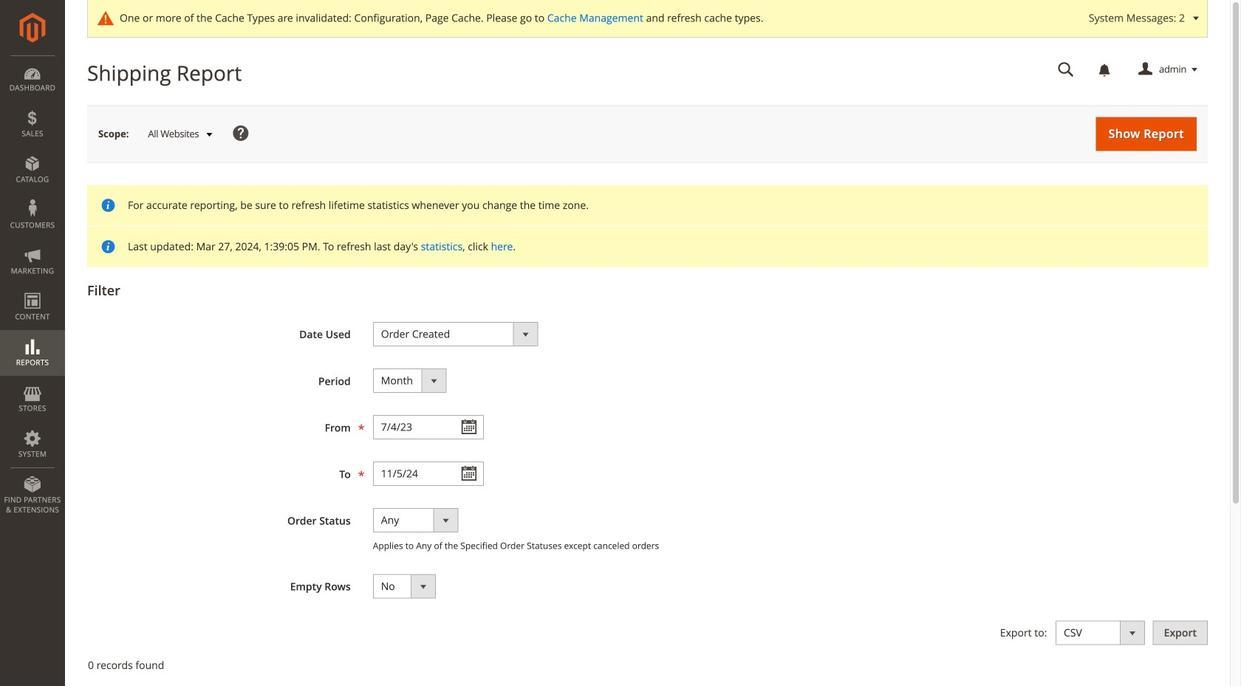 Task type: locate. For each thing, give the bounding box(es) containing it.
menu bar
[[0, 55, 65, 522]]

None text field
[[1048, 57, 1085, 83], [373, 415, 484, 440], [373, 462, 484, 486], [1048, 57, 1085, 83], [373, 415, 484, 440], [373, 462, 484, 486]]



Task type: describe. For each thing, give the bounding box(es) containing it.
magento admin panel image
[[20, 13, 45, 43]]



